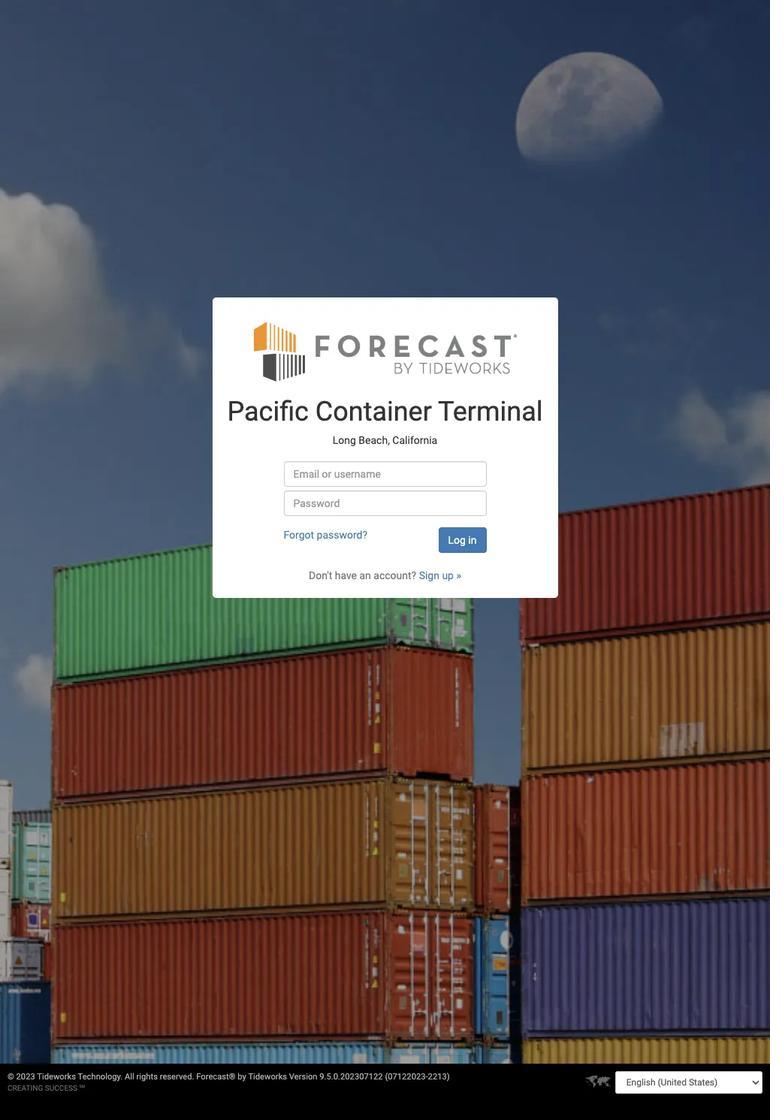 Task type: vqa. For each thing, say whether or not it's contained in the screenshot.
9.5.0.202307122
yes



Task type: describe. For each thing, give the bounding box(es) containing it.
in
[[468, 535, 477, 547]]

2213)
[[428, 1072, 450, 1082]]

forgot password? log in
[[284, 529, 477, 547]]

forgot
[[284, 529, 314, 541]]

password?
[[317, 529, 367, 541]]

©
[[8, 1072, 14, 1082]]

an
[[360, 570, 371, 582]]

by
[[238, 1072, 246, 1082]]

℠
[[79, 1084, 85, 1092]]

up
[[442, 570, 454, 582]]

have
[[335, 570, 357, 582]]

forecast® by tideworks image
[[254, 320, 517, 383]]

log in button
[[438, 528, 487, 553]]

terminal
[[438, 396, 543, 428]]

reserved.
[[160, 1072, 194, 1082]]

container
[[315, 396, 432, 428]]

long
[[333, 434, 356, 446]]

»
[[456, 570, 461, 582]]

sign up » link
[[419, 570, 461, 582]]

success
[[45, 1084, 77, 1092]]

forgot password? link
[[284, 529, 367, 541]]

account?
[[374, 570, 416, 582]]

don't
[[309, 570, 332, 582]]

don't have an account? sign up »
[[309, 570, 461, 582]]

technology.
[[78, 1072, 123, 1082]]

Password password field
[[284, 491, 487, 516]]



Task type: locate. For each thing, give the bounding box(es) containing it.
california
[[392, 434, 437, 446]]

Email or username text field
[[284, 462, 487, 487]]

2 tideworks from the left
[[248, 1072, 287, 1082]]

1 horizontal spatial tideworks
[[248, 1072, 287, 1082]]

pacific container terminal long beach, california
[[227, 396, 543, 446]]

tideworks right by
[[248, 1072, 287, 1082]]

tideworks
[[37, 1072, 76, 1082], [248, 1072, 287, 1082]]

sign
[[419, 570, 439, 582]]

beach,
[[359, 434, 390, 446]]

0 horizontal spatial tideworks
[[37, 1072, 76, 1082]]

2023
[[16, 1072, 35, 1082]]

pacific
[[227, 396, 309, 428]]

all
[[125, 1072, 134, 1082]]

forecast®
[[196, 1072, 236, 1082]]

version
[[289, 1072, 317, 1082]]

(07122023-
[[385, 1072, 428, 1082]]

9.5.0.202307122
[[320, 1072, 383, 1082]]

creating
[[8, 1084, 43, 1092]]

rights
[[136, 1072, 158, 1082]]

1 tideworks from the left
[[37, 1072, 76, 1082]]

log
[[448, 535, 466, 547]]

© 2023 tideworks technology. all rights reserved. forecast® by tideworks version 9.5.0.202307122 (07122023-2213) creating success ℠
[[8, 1072, 450, 1092]]

tideworks up success
[[37, 1072, 76, 1082]]



